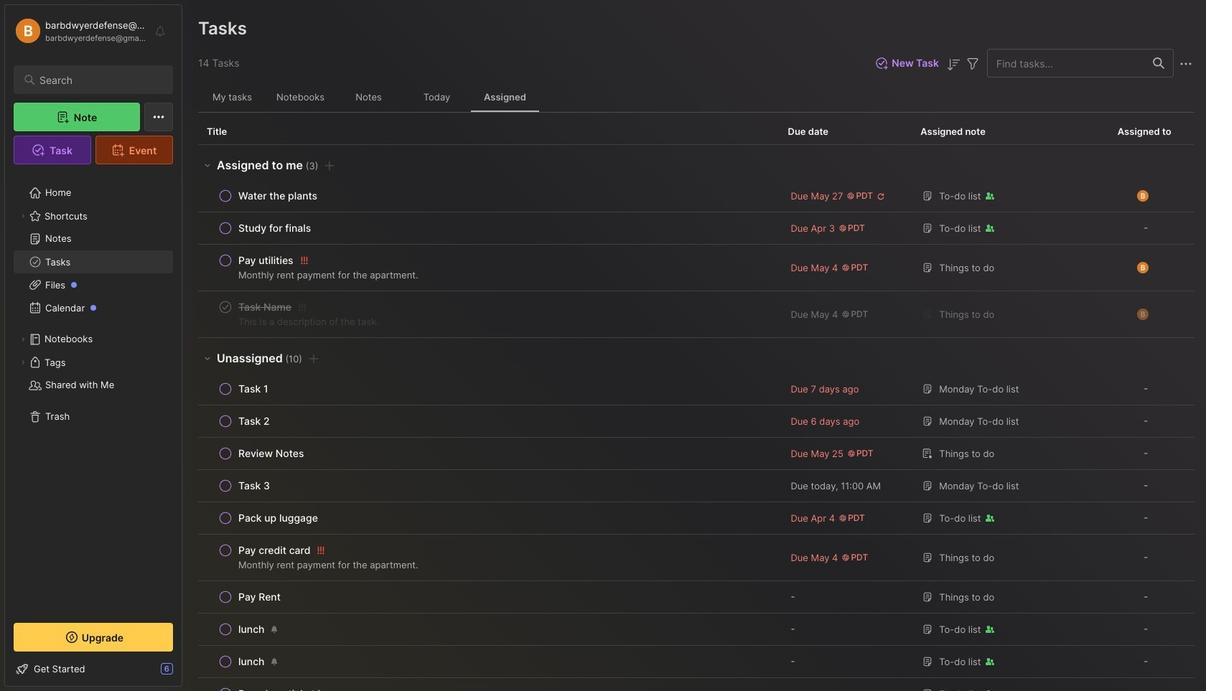 Task type: describe. For each thing, give the bounding box(es) containing it.
expand tags image
[[19, 359, 27, 367]]

Filter tasks field
[[965, 54, 982, 72]]

main element
[[0, 0, 187, 692]]

pay rent 12 cell
[[239, 591, 281, 605]]

none search field inside main element
[[40, 71, 160, 88]]

task 1 6 cell
[[239, 382, 268, 397]]

click to collapse image
[[181, 665, 192, 683]]

water the plants 1 cell
[[239, 189, 318, 203]]

collapse assignedtome image
[[202, 160, 213, 171]]

study for finals 2 cell
[[239, 221, 311, 236]]

pay credit card 11 cell
[[239, 544, 311, 558]]

2 cell from the left
[[1095, 679, 1195, 692]]

tree inside main element
[[5, 173, 182, 611]]

buy plane ticket home 15 cell
[[239, 688, 345, 692]]

expand notebooks image
[[19, 336, 27, 344]]

1 cell from the left
[[780, 679, 913, 692]]

review notes 8 cell
[[239, 447, 304, 461]]

Search text field
[[40, 73, 160, 87]]

lunch 13 cell
[[239, 623, 265, 637]]

collapse unassigned image
[[202, 353, 213, 364]]

More actions and view options field
[[1175, 54, 1195, 72]]



Task type: locate. For each thing, give the bounding box(es) containing it.
filter tasks image
[[965, 55, 982, 72]]

pack up luggage 10 cell
[[239, 512, 318, 526]]

0 vertical spatial create a task image
[[321, 157, 339, 174]]

1 vertical spatial create a task image
[[305, 350, 323, 367]]

row
[[198, 180, 1195, 213], [207, 186, 771, 206], [198, 213, 1195, 245], [207, 218, 771, 239], [198, 245, 1195, 292], [207, 251, 771, 285], [198, 292, 1195, 338], [207, 297, 771, 332], [198, 374, 1195, 406], [207, 379, 771, 399], [198, 406, 1195, 438], [207, 412, 771, 432], [198, 438, 1195, 471], [207, 444, 771, 464], [198, 471, 1195, 503], [207, 476, 771, 496], [198, 503, 1195, 535], [207, 509, 771, 529], [198, 535, 1195, 582], [207, 541, 771, 575], [198, 582, 1195, 614], [207, 588, 771, 608], [198, 614, 1195, 647], [207, 620, 771, 640], [198, 647, 1195, 679], [207, 652, 771, 672], [198, 679, 1195, 692], [207, 685, 771, 692]]

create a task image for collapse assignedtome image
[[321, 157, 339, 174]]

lunch 14 cell
[[239, 655, 265, 670]]

None search field
[[40, 71, 160, 88]]

Sort tasks by… field
[[945, 55, 963, 73]]

Find tasks… text field
[[989, 51, 1145, 75]]

Account field
[[14, 17, 147, 45]]

0 horizontal spatial cell
[[780, 679, 913, 692]]

tree
[[5, 173, 182, 611]]

row group
[[198, 145, 1195, 692]]

Help and Learning task checklist field
[[5, 658, 182, 681]]

create a task image for collapse unassigned image
[[305, 350, 323, 367]]

cell
[[780, 679, 913, 692], [1095, 679, 1195, 692]]

task 2 7 cell
[[239, 415, 270, 429]]

1 horizontal spatial cell
[[1095, 679, 1195, 692]]

pay utilities 3 cell
[[239, 254, 294, 268]]

task 3 9 cell
[[239, 479, 270, 494]]

more actions and view options image
[[1178, 55, 1195, 72]]

task name 4 cell
[[239, 300, 292, 315]]

create a task image
[[321, 157, 339, 174], [305, 350, 323, 367]]



Task type: vqa. For each thing, say whether or not it's contained in the screenshot.
changes
no



